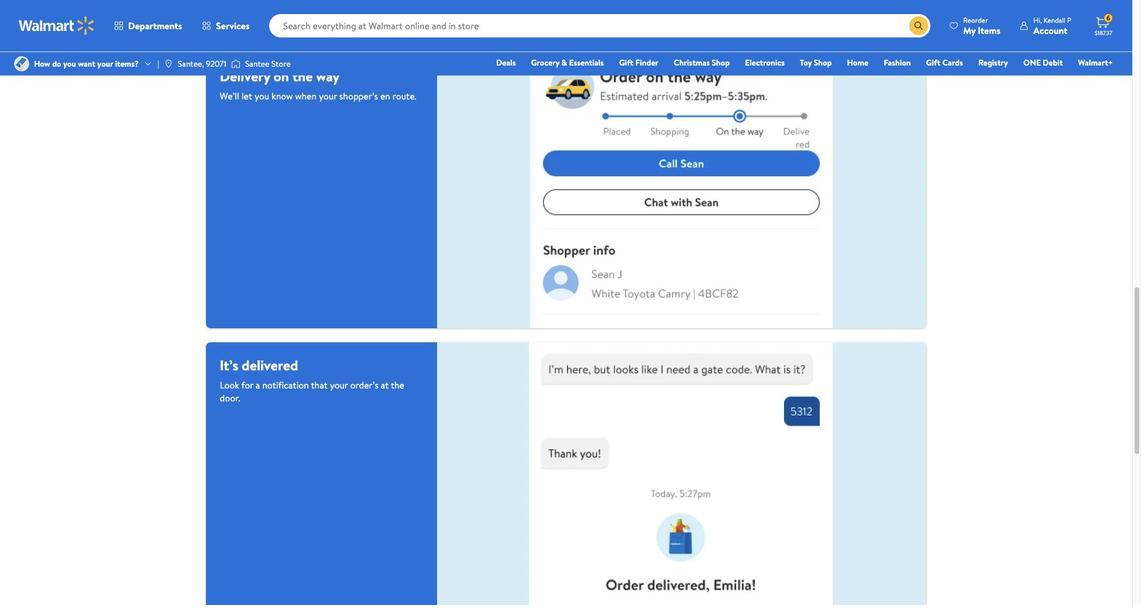 Task type: vqa. For each thing, say whether or not it's contained in the screenshot.
first SHOP from the left
yes



Task type: locate. For each thing, give the bounding box(es) containing it.
 image for santee store
[[231, 58, 241, 70]]

2 shop from the left
[[814, 57, 832, 69]]

Search search field
[[269, 14, 931, 37]]

your
[[97, 58, 113, 70], [319, 90, 337, 103], [330, 379, 348, 392]]

1 vertical spatial your
[[319, 90, 337, 103]]

you right do on the left of page
[[63, 58, 76, 70]]

items?
[[115, 58, 139, 70]]

your right 'that'
[[330, 379, 348, 392]]

gift
[[620, 57, 634, 69], [927, 57, 941, 69]]

route.
[[393, 90, 417, 103]]

 image
[[14, 56, 29, 71]]

1 horizontal spatial you
[[255, 90, 269, 103]]

0 horizontal spatial shop
[[712, 57, 730, 69]]

gift inside "link"
[[620, 57, 634, 69]]

0 vertical spatial the
[[293, 66, 313, 86]]

home link
[[842, 56, 874, 69]]

0 horizontal spatial the
[[293, 66, 313, 86]]

1 vertical spatial the
[[391, 379, 405, 392]]

the
[[293, 66, 313, 86], [391, 379, 405, 392]]

santee, 92071
[[178, 58, 227, 70]]

gift left cards
[[927, 57, 941, 69]]

gift finder
[[620, 57, 659, 69]]

1 gift from the left
[[620, 57, 634, 69]]

when
[[295, 90, 317, 103]]

deals
[[497, 57, 516, 69]]

0 horizontal spatial gift
[[620, 57, 634, 69]]

walmart+ link
[[1074, 56, 1119, 69]]

door.
[[220, 392, 241, 405]]

gift for gift finder
[[620, 57, 634, 69]]

the right at
[[391, 379, 405, 392]]

hi, kendall p account
[[1034, 15, 1072, 37]]

your inside delivery on the way we'll let you know when your shopper's en route.
[[319, 90, 337, 103]]

1 shop from the left
[[712, 57, 730, 69]]

1 horizontal spatial gift
[[927, 57, 941, 69]]

deals link
[[491, 56, 521, 69]]

2 vertical spatial your
[[330, 379, 348, 392]]

 image right 92071
[[231, 58, 241, 70]]

1 horizontal spatial the
[[391, 379, 405, 392]]

hi,
[[1034, 15, 1043, 25]]

2 gift from the left
[[927, 57, 941, 69]]

1 vertical spatial you
[[255, 90, 269, 103]]

essentials
[[569, 57, 604, 69]]

the up the "when" in the left of the page
[[293, 66, 313, 86]]

 image
[[231, 58, 241, 70], [164, 59, 173, 69]]

grocery & essentials
[[531, 57, 604, 69]]

debit
[[1044, 57, 1064, 69]]

 image right |
[[164, 59, 173, 69]]

the inside delivery on the way we'll let you know when your shopper's en route.
[[293, 66, 313, 86]]

registry link
[[974, 56, 1014, 69]]

shop right christmas
[[712, 57, 730, 69]]

at
[[381, 379, 389, 392]]

grocery & essentials link
[[526, 56, 610, 69]]

 image for santee, 92071
[[164, 59, 173, 69]]

reorder
[[964, 15, 989, 25]]

0 horizontal spatial  image
[[164, 59, 173, 69]]

you right the let
[[255, 90, 269, 103]]

order's
[[350, 379, 379, 392]]

$187.37
[[1096, 29, 1113, 37]]

for
[[242, 379, 254, 392]]

how do you want your items?
[[34, 58, 139, 70]]

p
[[1068, 15, 1072, 25]]

your down 'way'
[[319, 90, 337, 103]]

delivery on the way we'll let you know when your shopper's en route.
[[220, 66, 417, 103]]

santee store
[[245, 58, 291, 70]]

your right want
[[97, 58, 113, 70]]

shop
[[712, 57, 730, 69], [814, 57, 832, 69]]

a
[[256, 379, 260, 392]]

delivered
[[242, 355, 298, 375]]

let
[[242, 90, 252, 103]]

want
[[78, 58, 95, 70]]

gift for gift cards
[[927, 57, 941, 69]]

0 vertical spatial your
[[97, 58, 113, 70]]

92071
[[206, 58, 227, 70]]

reorder my items
[[964, 15, 1001, 37]]

notification
[[262, 379, 309, 392]]

gift cards link
[[922, 56, 969, 69]]

gift left finder
[[620, 57, 634, 69]]

1 horizontal spatial shop
[[814, 57, 832, 69]]

shop right toy
[[814, 57, 832, 69]]

how
[[34, 58, 50, 70]]

1 horizontal spatial  image
[[231, 58, 241, 70]]

toy shop link
[[795, 56, 838, 69]]

home
[[848, 57, 869, 69]]

0 vertical spatial you
[[63, 58, 76, 70]]

you
[[63, 58, 76, 70], [255, 90, 269, 103]]

en
[[381, 90, 391, 103]]



Task type: describe. For each thing, give the bounding box(es) containing it.
fashion link
[[879, 56, 917, 69]]

|
[[158, 58, 159, 70]]

look
[[220, 379, 239, 392]]

walmart image
[[19, 16, 95, 35]]

gift cards
[[927, 57, 964, 69]]

it's delivered look for a notification that your order's at the door.
[[220, 355, 405, 405]]

grocery
[[531, 57, 560, 69]]

store
[[272, 58, 291, 70]]

Walmart Site-Wide search field
[[269, 14, 931, 37]]

electronics
[[746, 57, 785, 69]]

services button
[[192, 12, 260, 40]]

your inside it's delivered look for a notification that your order's at the door.
[[330, 379, 348, 392]]

one
[[1024, 57, 1042, 69]]

way
[[316, 66, 340, 86]]

one debit
[[1024, 57, 1064, 69]]

departments
[[128, 19, 182, 32]]

registry
[[979, 57, 1009, 69]]

santee
[[245, 58, 270, 70]]

0 horizontal spatial you
[[63, 58, 76, 70]]

shop for toy shop
[[814, 57, 832, 69]]

know
[[272, 90, 293, 103]]

gift finder link
[[614, 56, 664, 69]]

christmas shop
[[674, 57, 730, 69]]

santee,
[[178, 58, 204, 70]]

finder
[[636, 57, 659, 69]]

departments button
[[104, 12, 192, 40]]

it's
[[220, 355, 239, 375]]

the inside it's delivered look for a notification that your order's at the door.
[[391, 379, 405, 392]]

search icon image
[[915, 21, 924, 30]]

6 $187.37
[[1096, 13, 1113, 37]]

toy
[[801, 57, 812, 69]]

services
[[216, 19, 250, 32]]

toy shop
[[801, 57, 832, 69]]

one debit link
[[1019, 56, 1069, 69]]

you inside delivery on the way we'll let you know when your shopper's en route.
[[255, 90, 269, 103]]

electronics link
[[740, 56, 791, 69]]

christmas shop link
[[669, 56, 736, 69]]

items
[[979, 24, 1001, 37]]

my
[[964, 24, 976, 37]]

cards
[[943, 57, 964, 69]]

shop for christmas shop
[[712, 57, 730, 69]]

kendall
[[1044, 15, 1066, 25]]

6
[[1107, 13, 1111, 23]]

walmart+
[[1079, 57, 1114, 69]]

fashion
[[884, 57, 912, 69]]

christmas
[[674, 57, 710, 69]]

shopper's
[[340, 90, 378, 103]]

&
[[562, 57, 568, 69]]

do
[[52, 58, 61, 70]]

account
[[1034, 24, 1068, 37]]

that
[[311, 379, 328, 392]]

on
[[274, 66, 289, 86]]

we'll
[[220, 90, 239, 103]]

delivery
[[220, 66, 270, 86]]



